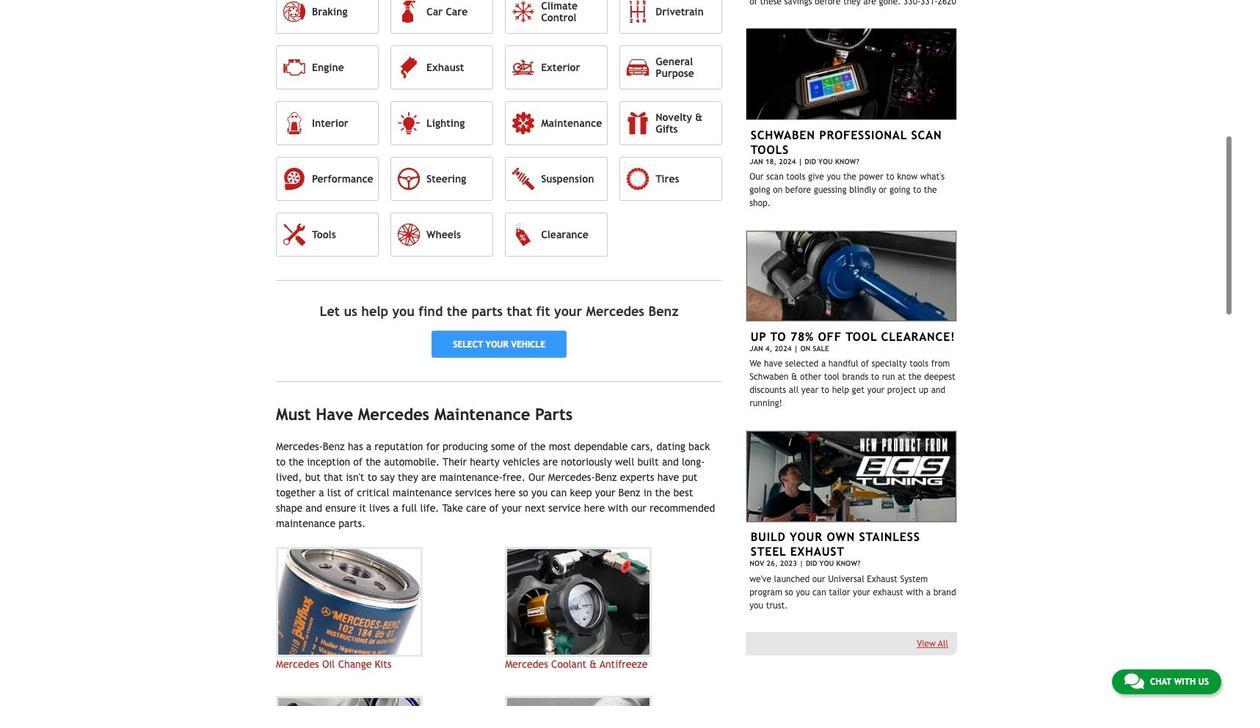 Task type: locate. For each thing, give the bounding box(es) containing it.
up to 78% off tool clearance! image
[[746, 230, 957, 323]]

build your own stainless steel exhaust image
[[746, 431, 957, 523]]

genuine mercedes brake fluid image
[[276, 696, 423, 707]]



Task type: vqa. For each thing, say whether or not it's contained in the screenshot.
1668300218
no



Task type: describe. For each thing, give the bounding box(es) containing it.
mercedes benz coolant & antifreeze image
[[505, 547, 652, 658]]

comments image
[[1124, 673, 1144, 691]]

mercedes benz tools image
[[505, 696, 652, 707]]

schwaben professional scan tools image
[[746, 28, 957, 120]]

mercedes benz oil change kits image
[[276, 547, 423, 658]]



